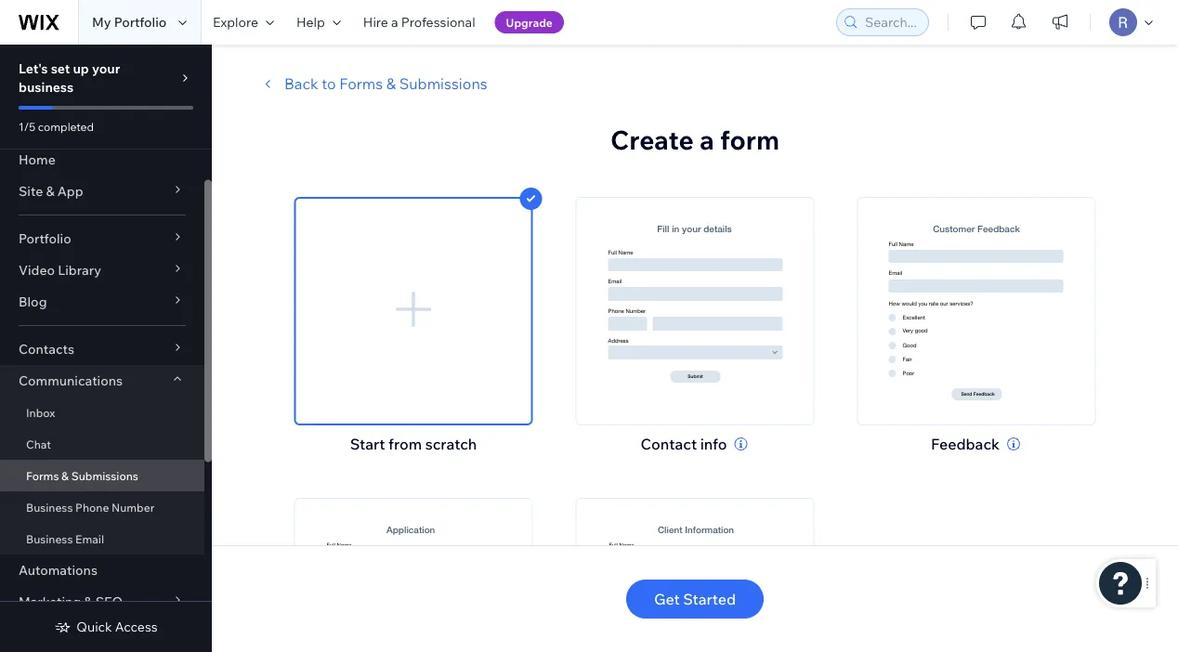 Task type: vqa. For each thing, say whether or not it's contained in the screenshot.
'Cheetah'
no



Task type: locate. For each thing, give the bounding box(es) containing it.
help button
[[285, 0, 352, 45]]

0 vertical spatial submissions
[[399, 74, 488, 93]]

1/5
[[19, 119, 35, 133]]

business up business email
[[26, 500, 73, 514]]

submissions
[[399, 74, 488, 93], [71, 469, 138, 483]]

1 horizontal spatial a
[[700, 123, 715, 156]]

forms down chat
[[26, 469, 59, 483]]

hire a professional
[[363, 14, 475, 30]]

video library
[[19, 262, 101, 278]]

form
[[720, 123, 780, 156]]

1 horizontal spatial submissions
[[399, 74, 488, 93]]

set
[[51, 60, 70, 77]]

& left the seo
[[84, 594, 93, 610]]

quick access
[[77, 619, 158, 635]]

back to forms & submissions button
[[257, 72, 488, 95]]

1 business from the top
[[26, 500, 73, 514]]

my portfolio
[[92, 14, 167, 30]]

& inside popup button
[[46, 183, 54, 199]]

0 horizontal spatial submissions
[[71, 469, 138, 483]]

seo
[[95, 594, 123, 610]]

1 vertical spatial submissions
[[71, 469, 138, 483]]

submissions down professional
[[399, 74, 488, 93]]

contact
[[641, 435, 697, 454]]

0 vertical spatial forms
[[339, 74, 383, 93]]

&
[[386, 74, 396, 93], [46, 183, 54, 199], [61, 469, 69, 483], [84, 594, 93, 610]]

business up automations
[[26, 532, 73, 546]]

1 vertical spatial portfolio
[[19, 230, 71, 247]]

number
[[112, 500, 155, 514]]

1 horizontal spatial forms
[[339, 74, 383, 93]]

0 vertical spatial portfolio
[[114, 14, 167, 30]]

create
[[611, 123, 694, 156]]

0 horizontal spatial forms
[[26, 469, 59, 483]]

& up business phone number
[[61, 469, 69, 483]]

completed
[[38, 119, 94, 133]]

2 business from the top
[[26, 532, 73, 546]]

1 vertical spatial a
[[700, 123, 715, 156]]

submissions up business phone number link
[[71, 469, 138, 483]]

portfolio
[[114, 14, 167, 30], [19, 230, 71, 247]]

1 vertical spatial business
[[26, 532, 73, 546]]

0 vertical spatial business
[[26, 500, 73, 514]]

1 horizontal spatial portfolio
[[114, 14, 167, 30]]

forms
[[339, 74, 383, 93], [26, 469, 59, 483]]

0 vertical spatial a
[[391, 14, 398, 30]]

1 vertical spatial forms
[[26, 469, 59, 483]]

portfolio up the video
[[19, 230, 71, 247]]

a
[[391, 14, 398, 30], [700, 123, 715, 156]]

portfolio right my
[[114, 14, 167, 30]]

forms & submissions link
[[0, 460, 204, 492]]

get started
[[654, 590, 736, 609]]

hire
[[363, 14, 388, 30]]

up
[[73, 60, 89, 77]]

portfolio button
[[0, 223, 204, 255]]

a left form
[[700, 123, 715, 156]]

quick access button
[[54, 619, 158, 636]]

& right to
[[386, 74, 396, 93]]

chat link
[[0, 428, 204, 460]]

business
[[19, 79, 74, 95]]

business for business phone number
[[26, 500, 73, 514]]

from
[[389, 435, 422, 454]]

business phone number
[[26, 500, 155, 514]]

start
[[350, 435, 385, 454]]

app
[[57, 183, 83, 199]]

inbox link
[[0, 397, 204, 428]]

email
[[75, 532, 104, 546]]

your
[[92, 60, 120, 77]]

sidebar element
[[0, 45, 212, 652]]

automations
[[19, 562, 98, 579]]

submissions inside sidebar element
[[71, 469, 138, 483]]

marketing
[[19, 594, 81, 610]]

0 horizontal spatial portfolio
[[19, 230, 71, 247]]

business
[[26, 500, 73, 514], [26, 532, 73, 546]]

a right hire
[[391, 14, 398, 30]]

& inside 'dropdown button'
[[84, 594, 93, 610]]

my
[[92, 14, 111, 30]]

forms right to
[[339, 74, 383, 93]]

home
[[19, 151, 56, 168]]

& right "site"
[[46, 183, 54, 199]]

a inside the hire a professional link
[[391, 14, 398, 30]]

submissions inside button
[[399, 74, 488, 93]]

0 horizontal spatial a
[[391, 14, 398, 30]]

& for submissions
[[61, 469, 69, 483]]



Task type: describe. For each thing, give the bounding box(es) containing it.
access
[[115, 619, 158, 635]]

communications button
[[0, 365, 204, 397]]

start from scratch
[[350, 435, 477, 454]]

1/5 completed
[[19, 119, 94, 133]]

get started button
[[626, 580, 764, 619]]

to
[[322, 74, 336, 93]]

marketing & seo button
[[0, 586, 204, 618]]

let's set up your business
[[19, 60, 120, 95]]

info
[[701, 435, 727, 454]]

feedback
[[931, 435, 1000, 454]]

forms & submissions
[[26, 469, 138, 483]]

help
[[296, 14, 325, 30]]

video library button
[[0, 255, 204, 286]]

scratch
[[425, 435, 477, 454]]

portfolio inside popup button
[[19, 230, 71, 247]]

contacts
[[19, 341, 74, 357]]

inbox
[[26, 406, 55, 420]]

chat
[[26, 437, 51, 451]]

a for professional
[[391, 14, 398, 30]]

video
[[19, 262, 55, 278]]

marketing & seo
[[19, 594, 123, 610]]

Search... field
[[860, 9, 923, 35]]

contact info
[[641, 435, 727, 454]]

business email
[[26, 532, 104, 546]]

back
[[284, 74, 319, 93]]

professional
[[401, 14, 475, 30]]

home link
[[0, 144, 204, 176]]

& inside button
[[386, 74, 396, 93]]

business for business email
[[26, 532, 73, 546]]

& for app
[[46, 183, 54, 199]]

quick
[[77, 619, 112, 635]]

forms inside sidebar element
[[26, 469, 59, 483]]

communications
[[19, 373, 123, 389]]

business email link
[[0, 523, 204, 555]]

library
[[58, 262, 101, 278]]

& for seo
[[84, 594, 93, 610]]

contacts button
[[0, 334, 204, 365]]

a for form
[[700, 123, 715, 156]]

forms inside button
[[339, 74, 383, 93]]

blog button
[[0, 286, 204, 318]]

phone
[[75, 500, 109, 514]]

started
[[683, 590, 736, 609]]

hire a professional link
[[352, 0, 487, 45]]

let's
[[19, 60, 48, 77]]

automations link
[[0, 555, 204, 586]]

back to forms & submissions
[[284, 74, 488, 93]]

business phone number link
[[0, 492, 204, 523]]

site & app
[[19, 183, 83, 199]]

explore
[[213, 14, 258, 30]]

get
[[654, 590, 680, 609]]

upgrade button
[[495, 11, 564, 33]]

create a form
[[611, 123, 780, 156]]

site
[[19, 183, 43, 199]]

blog
[[19, 294, 47, 310]]

upgrade
[[506, 15, 553, 29]]

site & app button
[[0, 176, 204, 207]]



